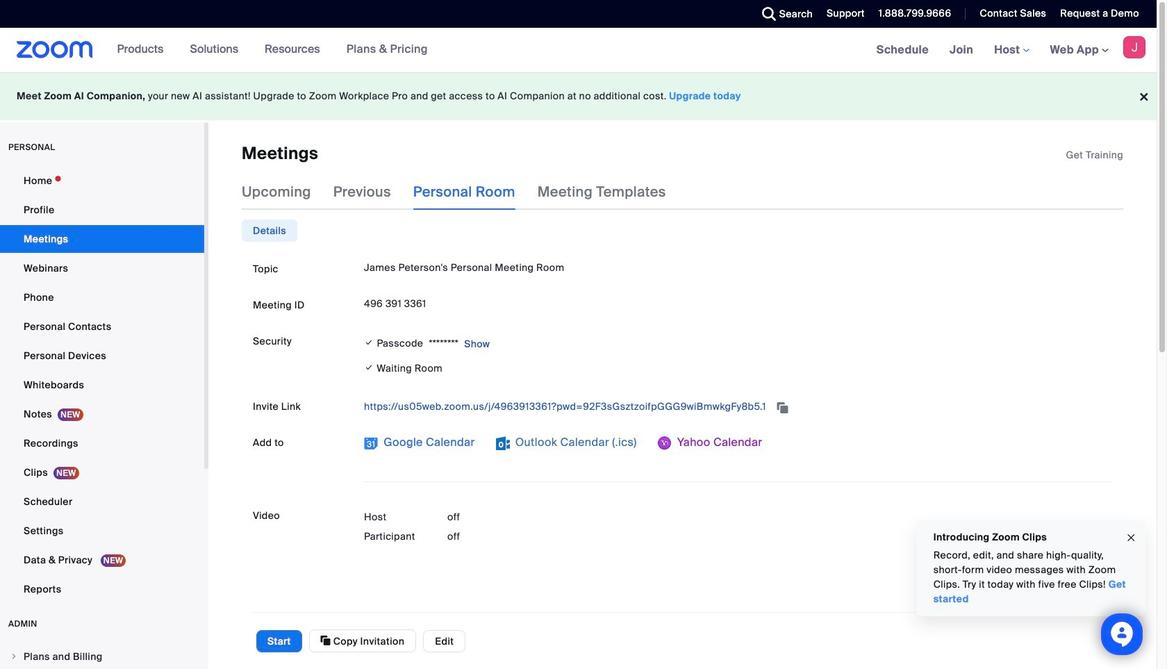 Task type: vqa. For each thing, say whether or not it's contained in the screenshot.
tab list
yes



Task type: locate. For each thing, give the bounding box(es) containing it.
menu item
[[0, 643, 204, 669]]

1 vertical spatial checked image
[[364, 361, 374, 376]]

copy url image
[[776, 403, 790, 413]]

add to outlook calendar (.ics) image
[[496, 437, 510, 451]]

0 vertical spatial checked image
[[364, 336, 374, 350]]

footer
[[0, 72, 1157, 120]]

application
[[1066, 148, 1124, 162]]

add to yahoo calendar image
[[658, 437, 672, 451]]

tab list
[[242, 220, 297, 242]]

meetings navigation
[[866, 28, 1157, 73]]

tab
[[242, 220, 297, 242]]

right image
[[10, 653, 18, 661]]

close image
[[1126, 530, 1137, 546]]

checked image
[[364, 336, 374, 350], [364, 361, 374, 376]]

banner
[[0, 28, 1157, 73]]



Task type: describe. For each thing, give the bounding box(es) containing it.
copy image
[[321, 634, 331, 647]]

add to google calendar image
[[364, 437, 378, 451]]

1 checked image from the top
[[364, 336, 374, 350]]

2 checked image from the top
[[364, 361, 374, 376]]

personal menu menu
[[0, 167, 204, 605]]

product information navigation
[[107, 28, 438, 72]]

zoom logo image
[[17, 41, 93, 58]]

profile picture image
[[1124, 36, 1146, 58]]

tabs of meeting tab list
[[242, 174, 689, 210]]



